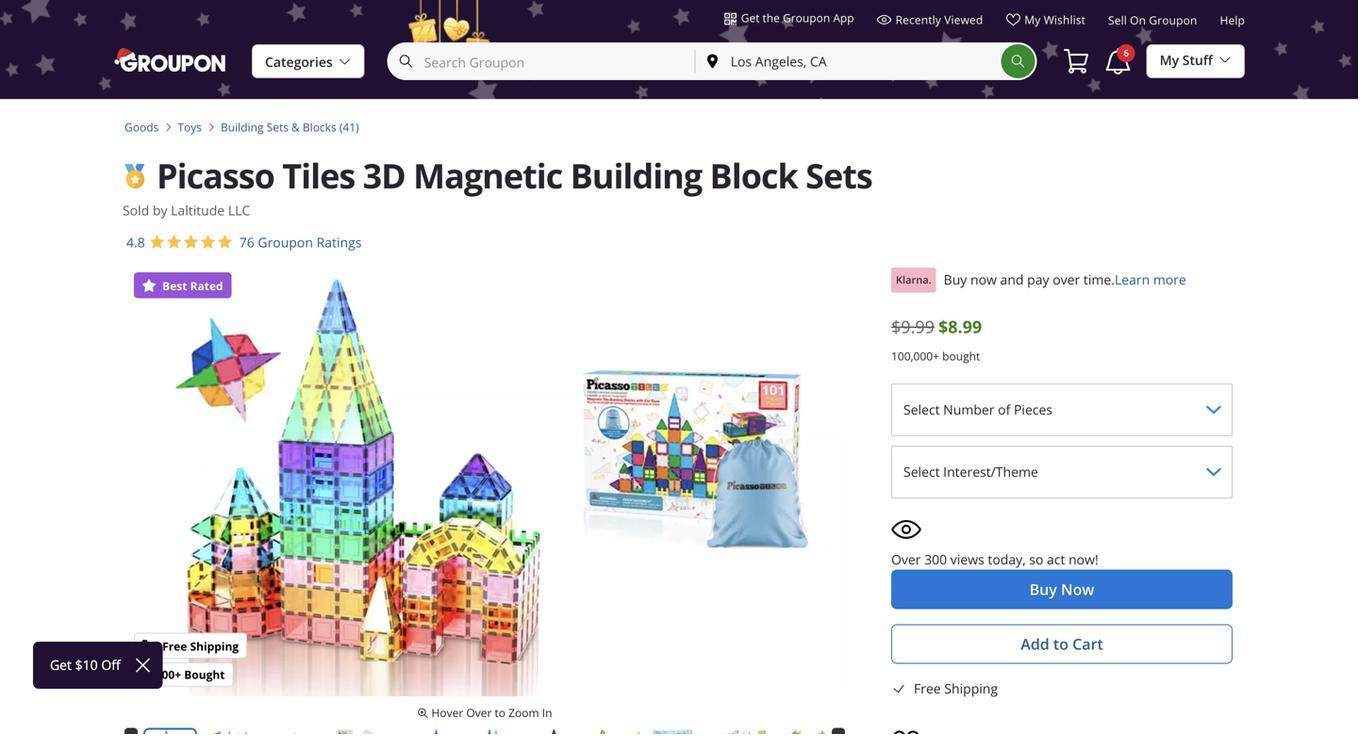 Task type: vqa. For each thing, say whether or not it's contained in the screenshot.
"LLC"
yes



Task type: locate. For each thing, give the bounding box(es) containing it.
1 vertical spatial sets
[[806, 152, 872, 199]]

over
[[891, 551, 921, 568], [466, 706, 492, 721]]

groupon
[[783, 10, 830, 25], [1149, 13, 1197, 28], [258, 234, 313, 251]]

3d
[[363, 152, 405, 199]]

recently viewed link
[[877, 12, 983, 35]]

get the groupon app button
[[724, 9, 854, 26]]

free up the 10000+ bought
[[162, 639, 187, 655]]

ratings
[[317, 234, 362, 251]]

image 5: picasso tiles 3d magnetic building block sets image
[[396, 728, 450, 735]]

help link
[[1220, 13, 1245, 35]]

to
[[1053, 634, 1068, 655], [495, 706, 505, 721]]

bought
[[184, 667, 225, 683]]

goods link
[[124, 119, 159, 136]]

my left 'wishlist'
[[1024, 12, 1041, 27]]

groupon inside button
[[783, 10, 830, 25]]

6 button
[[1101, 44, 1135, 78]]

more
[[1153, 271, 1186, 289]]

1 horizontal spatial free
[[914, 680, 941, 698]]

rated
[[190, 278, 223, 294]]

on
[[1130, 13, 1146, 28]]

sets
[[267, 120, 289, 135], [806, 152, 872, 199]]

damage
[[961, 515, 1013, 532]]

buy inside button
[[1029, 579, 1057, 600]]

list box
[[143, 728, 892, 735]]

image 2: picasso tiles 3d magnetic building block sets image
[[207, 728, 260, 735]]

groupon right 76
[[258, 234, 313, 251]]

1 horizontal spatial my
[[1160, 51, 1179, 69]]

to up image 6: picasso tiles 3d magnetic building block sets
[[495, 706, 505, 721]]

add
[[1021, 634, 1049, 655]]

1 horizontal spatial groupon
[[783, 10, 830, 25]]

buy now
[[1029, 579, 1094, 600]]

groupon image
[[113, 47, 229, 73]]

0 horizontal spatial free
[[162, 639, 187, 655]]

image 7: picasso tiles 3d magnetic building block sets image
[[522, 728, 576, 735]]

buy now and pay over time. learn more
[[944, 271, 1186, 289]]

1 horizontal spatial free shipping
[[914, 680, 998, 698]]

1 horizontal spatial building
[[570, 152, 702, 199]]

laltitude
[[171, 202, 225, 219]]

0 horizontal spatial free shipping
[[162, 639, 239, 655]]

0 vertical spatial free
[[162, 639, 187, 655]]

0 horizontal spatial shipping
[[190, 639, 239, 655]]

0 horizontal spatial sets
[[267, 120, 289, 135]]

sell
[[1108, 13, 1127, 28]]

0 vertical spatial to
[[1053, 634, 1068, 655]]

6 unread items element
[[1117, 44, 1135, 62]]

buy
[[944, 271, 967, 289], [1029, 579, 1057, 600]]

best rated
[[159, 278, 223, 294]]

sets left "&"
[[267, 120, 289, 135]]

toys link
[[178, 119, 202, 136]]

klarna.
[[896, 273, 931, 287]]

free up add to wishlist image
[[914, 680, 941, 698]]

groupon right on
[[1149, 13, 1197, 28]]

free shipping up add to wishlist image
[[914, 680, 998, 698]]

buy down so at the right bottom of the page
[[1029, 579, 1057, 600]]

image 11: picasso tiles 3d magnetic building block sets image
[[775, 728, 829, 735]]

4.8
[[126, 234, 145, 251]]

image 9: picasso tiles 3d magnetic building block sets image
[[649, 728, 703, 735]]

my for my stuff
[[1160, 51, 1179, 69]]

1 vertical spatial free
[[914, 680, 941, 698]]

0 vertical spatial sets
[[267, 120, 289, 135]]

picasso
[[157, 152, 274, 199]]

buy for buy now
[[1029, 579, 1057, 600]]

free
[[162, 639, 187, 655], [914, 680, 941, 698]]

sets right block on the top
[[806, 152, 872, 199]]

now
[[1061, 579, 1094, 600]]

image 12: picasso tiles 3d magnetic building block sets image
[[838, 728, 892, 735]]

add to cart button
[[891, 625, 1233, 664]]

recently viewed
[[896, 12, 983, 27]]

0 vertical spatial buy
[[944, 271, 967, 289]]

1 vertical spatial buy
[[1029, 579, 1057, 600]]

learn
[[1115, 271, 1150, 289]]

now
[[970, 271, 997, 289]]

cart
[[1072, 634, 1103, 655]]

Search Groupon search field
[[389, 44, 695, 78]]

my
[[1024, 12, 1041, 27], [1160, 51, 1179, 69]]

hover
[[432, 706, 463, 721]]

1 vertical spatial my
[[1160, 51, 1179, 69]]

100,000+ bought
[[891, 349, 980, 364]]

my stuff
[[1160, 51, 1213, 69]]

0 vertical spatial building
[[221, 120, 264, 135]]

$9.99 $8.99
[[891, 315, 982, 338]]

1 vertical spatial to
[[495, 706, 505, 721]]

1 horizontal spatial to
[[1053, 634, 1068, 655]]

my stuff button
[[1146, 43, 1245, 78]]

300
[[924, 551, 947, 568]]

0 horizontal spatial to
[[495, 706, 505, 721]]

my wishlist link
[[1006, 12, 1085, 35]]

100,000+
[[891, 349, 939, 364]]

accidental
[[891, 515, 957, 532]]

0 vertical spatial my
[[1024, 12, 1041, 27]]

free shipping up the bought
[[162, 639, 239, 655]]

protection
[[1017, 515, 1083, 532]]

my left stuff
[[1160, 51, 1179, 69]]

building
[[221, 120, 264, 135], [570, 152, 702, 199]]

picasso tiles 3d magnetic building block sets
[[157, 152, 872, 199]]

10000+
[[142, 667, 181, 683]]

my inside button
[[1160, 51, 1179, 69]]

0 vertical spatial free shipping
[[162, 639, 239, 655]]

2 horizontal spatial groupon
[[1149, 13, 1197, 28]]

0 horizontal spatial buy
[[944, 271, 967, 289]]

shipping
[[190, 639, 239, 655], [944, 680, 998, 698]]

my for my wishlist
[[1024, 12, 1041, 27]]

goods
[[124, 120, 159, 135]]

search element
[[1001, 44, 1035, 78]]

buy left now
[[944, 271, 967, 289]]

to right add
[[1053, 634, 1068, 655]]

0 vertical spatial over
[[891, 551, 921, 568]]

over left 300
[[891, 551, 921, 568]]

categories
[[265, 53, 333, 71]]

1 horizontal spatial over
[[891, 551, 921, 568]]

0 horizontal spatial over
[[466, 706, 492, 721]]

0 horizontal spatial my
[[1024, 12, 1041, 27]]

groupon right the
[[783, 10, 830, 25]]

sold
[[123, 202, 149, 219]]

over up image 6: picasso tiles 3d magnetic building block sets
[[466, 706, 492, 721]]

1 horizontal spatial buy
[[1029, 579, 1057, 600]]

top rated deal icon image
[[123, 164, 147, 189]]

1 horizontal spatial shipping
[[944, 680, 998, 698]]

free shipping
[[162, 639, 239, 655], [914, 680, 998, 698]]

building sets & blocks (41)
[[221, 120, 359, 135]]

to inside add to cart button
[[1053, 634, 1068, 655]]

wishlist
[[1044, 12, 1085, 27]]



Task type: describe. For each thing, give the bounding box(es) containing it.
0 horizontal spatial groupon
[[258, 234, 313, 251]]

buy now button
[[891, 570, 1233, 610]]

tiles
[[282, 152, 355, 199]]

1 horizontal spatial sets
[[806, 152, 872, 199]]

groupon for the
[[783, 10, 830, 25]]

&
[[291, 120, 300, 135]]

image 6: picasso tiles 3d magnetic building block sets image
[[459, 728, 513, 735]]

by
[[153, 202, 167, 219]]

stuff
[[1182, 51, 1213, 69]]

6
[[1124, 47, 1129, 59]]

and
[[1000, 271, 1024, 289]]

image 4: picasso tiles 3d magnetic building block sets image
[[333, 728, 387, 735]]

0 horizontal spatial building
[[221, 120, 264, 135]]

10000+ bought
[[142, 667, 225, 683]]

best
[[162, 278, 187, 294]]

categories button
[[252, 44, 365, 79]]

Los Angeles, CA search field
[[696, 44, 1001, 78]]

now!
[[1069, 551, 1098, 568]]

1 vertical spatial free shipping
[[914, 680, 998, 698]]

(41)
[[339, 120, 359, 135]]

Search Groupon search field
[[387, 42, 1037, 80]]

magnetic
[[413, 152, 562, 199]]

views
[[950, 551, 984, 568]]

image 8: picasso tiles 3d magnetic building block sets image
[[586, 728, 639, 735]]

add to wishlist image
[[891, 728, 921, 735]]

$9.99
[[891, 315, 935, 338]]

6 button
[[1103, 44, 1135, 78]]

act
[[1047, 551, 1065, 568]]

blocks
[[303, 120, 336, 135]]

viewed
[[944, 12, 983, 27]]

buy for buy now and pay over time. learn more
[[944, 271, 967, 289]]

over 300 views today, so act now!
[[891, 551, 1098, 568]]

add to cart
[[1021, 634, 1103, 655]]

llc
[[228, 202, 250, 219]]

building sets & blocks (41) link
[[221, 119, 359, 136]]

get the groupon app
[[741, 10, 854, 25]]

app
[[833, 10, 854, 25]]

76
[[239, 234, 254, 251]]

help
[[1220, 13, 1245, 28]]

today,
[[988, 551, 1026, 568]]

sell on groupon link
[[1108, 13, 1197, 35]]

my wishlist
[[1024, 12, 1085, 27]]

sell on groupon
[[1108, 13, 1197, 28]]

image 3: picasso tiles 3d magnetic building block sets image
[[270, 728, 323, 735]]

over
[[1053, 271, 1080, 289]]

1 vertical spatial shipping
[[944, 680, 998, 698]]

learn more link
[[1115, 270, 1186, 290]]

time.
[[1083, 271, 1115, 289]]

block
[[710, 152, 798, 199]]

image 10: picasso tiles 3d magnetic building block sets image
[[712, 728, 766, 735]]

zoom
[[508, 706, 539, 721]]

the
[[763, 10, 780, 25]]

toys
[[178, 120, 202, 135]]

1 vertical spatial over
[[466, 706, 492, 721]]

recently
[[896, 12, 941, 27]]

pay
[[1027, 271, 1049, 289]]

groupon for on
[[1149, 13, 1197, 28]]

sold by laltitude llc
[[123, 202, 250, 219]]

1 vertical spatial building
[[570, 152, 702, 199]]

search image
[[1011, 54, 1026, 69]]

$8.99
[[938, 315, 982, 338]]

get
[[741, 10, 760, 25]]

in
[[542, 706, 552, 721]]

so
[[1029, 551, 1043, 568]]

0 vertical spatial shipping
[[190, 639, 239, 655]]

bought
[[942, 349, 980, 364]]

accidental damage protection
[[891, 515, 1083, 532]]

hover over to zoom in
[[432, 706, 552, 721]]

76 groupon ratings
[[239, 234, 362, 251]]



